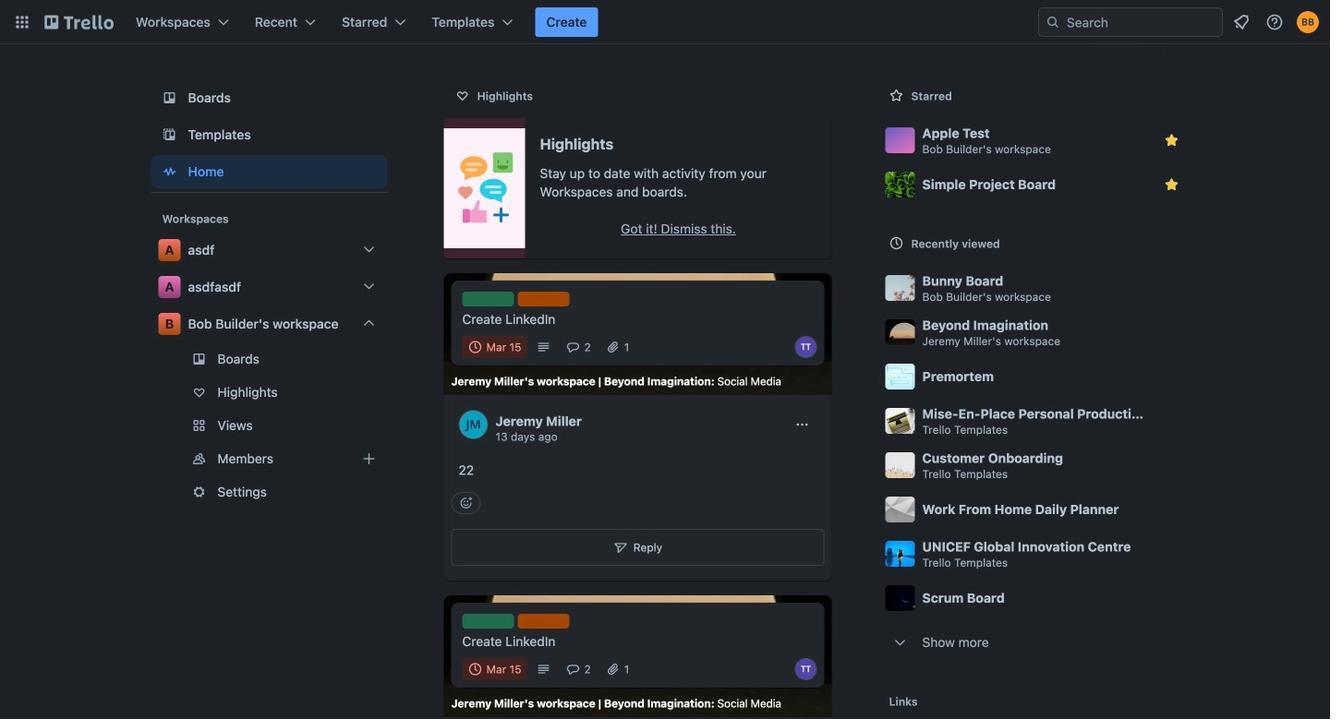 Task type: describe. For each thing, give the bounding box(es) containing it.
home image
[[158, 161, 181, 183]]

add reaction image
[[451, 493, 481, 515]]

open information menu image
[[1266, 13, 1284, 31]]

search image
[[1046, 15, 1061, 30]]

color: orange, title: none image for 2nd "color: green, title: none" image
[[518, 615, 570, 629]]

primary element
[[0, 0, 1331, 44]]

click to unstar apple test. it will be removed from your starred list. image
[[1163, 131, 1181, 150]]

Search field
[[1039, 7, 1223, 37]]

add image
[[358, 448, 380, 470]]

0 notifications image
[[1231, 11, 1253, 33]]

1 color: green, title: none image from the top
[[462, 292, 514, 307]]



Task type: vqa. For each thing, say whether or not it's contained in the screenshot.
the 0 Notifications IMAGE at the top of the page
yes



Task type: locate. For each thing, give the bounding box(es) containing it.
color: orange, title: none image for 1st "color: green, title: none" image from the top of the page
[[518, 292, 570, 307]]

1 vertical spatial color: green, title: none image
[[462, 615, 514, 629]]

board image
[[158, 87, 181, 109]]

1 vertical spatial color: orange, title: none image
[[518, 615, 570, 629]]

color: green, title: none image
[[462, 292, 514, 307], [462, 615, 514, 629]]

0 vertical spatial color: green, title: none image
[[462, 292, 514, 307]]

0 vertical spatial color: orange, title: none image
[[518, 292, 570, 307]]

2 color: orange, title: none image from the top
[[518, 615, 570, 629]]

1 color: orange, title: none image from the top
[[518, 292, 570, 307]]

color: orange, title: none image
[[518, 292, 570, 307], [518, 615, 570, 629]]

back to home image
[[44, 7, 114, 37]]

2 color: green, title: none image from the top
[[462, 615, 514, 629]]

bob builder (bobbuilder40) image
[[1297, 11, 1319, 33]]

template board image
[[158, 124, 181, 146]]

click to unstar simple project board. it will be removed from your starred list. image
[[1163, 176, 1181, 194]]



